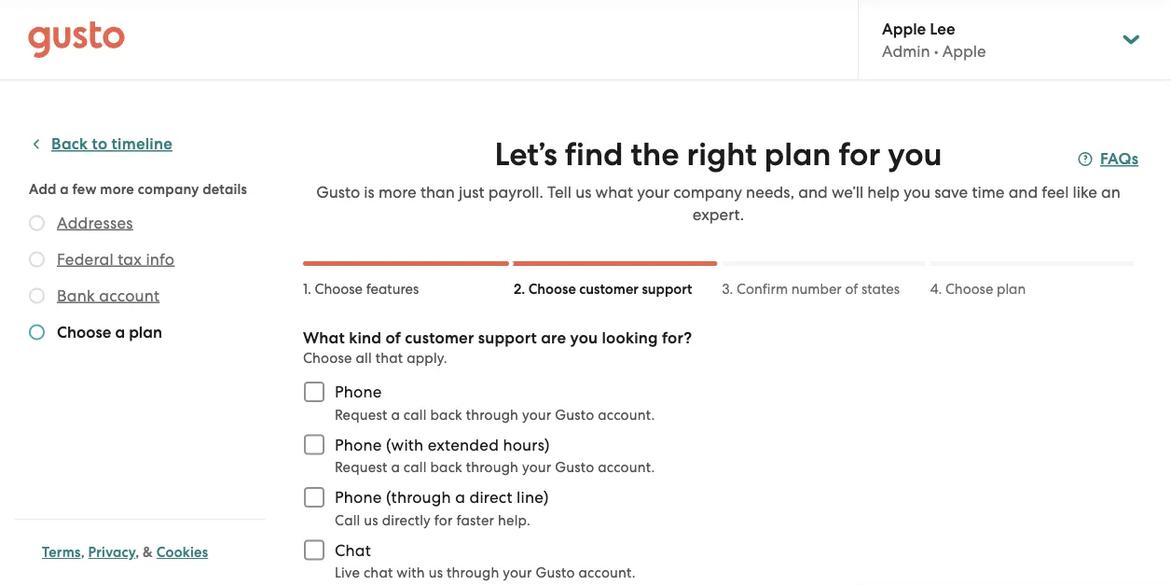 Task type: vqa. For each thing, say whether or not it's contained in the screenshot.
the left profile
no



Task type: describe. For each thing, give the bounding box(es) containing it.
expert.
[[693, 205, 745, 224]]

company inside let's find the right plan for you gusto is more than just payroll. tell us what your company needs, and we'll help you save time and feel like an expert.
[[674, 183, 743, 202]]

1 horizontal spatial apple
[[943, 42, 987, 60]]

through for chat
[[447, 565, 500, 581]]

help.
[[498, 512, 531, 528]]

&
[[143, 544, 153, 561]]

gusto inside let's find the right plan for you gusto is more than just payroll. tell us what your company needs, and we'll help you save time and feel like an expert.
[[317, 183, 360, 202]]

back to timeline
[[51, 134, 173, 153]]

back to timeline button
[[29, 133, 173, 155]]

call
[[335, 512, 361, 528]]

is
[[364, 183, 375, 202]]

with
[[397, 565, 425, 581]]

phone for phone
[[335, 383, 382, 401]]

gusto for phone
[[555, 406, 595, 423]]

account. for chat
[[579, 565, 636, 581]]

phone for phone (through a direct line)
[[335, 488, 382, 507]]

faster
[[457, 512, 495, 528]]

back
[[51, 134, 88, 153]]

let's
[[495, 136, 558, 174]]

choose for choose customer support
[[529, 281, 576, 298]]

1 vertical spatial us
[[364, 512, 379, 528]]

directly
[[382, 512, 431, 528]]

than
[[421, 183, 455, 202]]

states
[[862, 281, 900, 297]]

(with
[[386, 435, 424, 454]]

1 vertical spatial you
[[904, 183, 931, 202]]

2 vertical spatial us
[[429, 565, 443, 581]]

kind
[[349, 328, 382, 347]]

phone (through a direct line)
[[335, 488, 549, 507]]

we'll
[[832, 183, 864, 202]]

your for phone
[[523, 406, 552, 423]]

choose a plan
[[57, 322, 162, 342]]

cookies button
[[157, 541, 208, 564]]

check image for bank
[[29, 288, 45, 304]]

lee
[[931, 19, 956, 38]]

Phone (with extended hours) checkbox
[[294, 424, 335, 465]]

1 , from the left
[[81, 544, 85, 561]]

choose plan
[[946, 281, 1027, 297]]

check image for federal
[[29, 251, 45, 267]]

gusto for phone (with extended hours)
[[555, 459, 595, 475]]

bank account
[[57, 286, 160, 305]]

choose inside what kind of customer support are you looking for? choose all that apply.
[[303, 350, 352, 366]]

choose customer support
[[529, 281, 693, 298]]

terms link
[[42, 544, 81, 561]]

addresses button
[[57, 211, 133, 234]]

phone for phone (with extended hours)
[[335, 435, 382, 454]]

call us directly for faster help.
[[335, 512, 531, 528]]

what kind of customer support are you looking for? choose all that apply.
[[303, 328, 693, 366]]

your for chat
[[503, 565, 532, 581]]

0 horizontal spatial for
[[435, 512, 453, 528]]

few
[[72, 181, 97, 197]]

us inside let's find the right plan for you gusto is more than just payroll. tell us what your company needs, and we'll help you save time and feel like an expert.
[[576, 183, 592, 202]]

plan inside list
[[129, 322, 162, 342]]

customer inside what kind of customer support are you looking for? choose all that apply.
[[405, 328, 474, 347]]

1 horizontal spatial support
[[642, 281, 693, 298]]

request a call back through your gusto account. for phone (with extended hours)
[[335, 459, 655, 475]]

2 and from the left
[[1009, 183, 1039, 202]]

help
[[868, 183, 900, 202]]

more inside let's find the right plan for you gusto is more than just payroll. tell us what your company needs, and we'll help you save time and feel like an expert.
[[379, 183, 417, 202]]

confirm
[[737, 281, 789, 297]]

of for customer
[[386, 328, 401, 347]]

you for are
[[571, 328, 598, 347]]

0 horizontal spatial apple
[[883, 19, 927, 38]]

needs,
[[747, 183, 795, 202]]

like
[[1074, 183, 1098, 202]]

addresses
[[57, 213, 133, 232]]

tell
[[548, 183, 572, 202]]

are
[[541, 328, 567, 347]]

choose for choose plan
[[946, 281, 994, 297]]

2 , from the left
[[135, 544, 139, 561]]

time
[[973, 183, 1005, 202]]

back for phone (with extended hours)
[[431, 459, 463, 475]]

1 horizontal spatial customer
[[580, 281, 639, 298]]

Chat checkbox
[[294, 530, 335, 571]]

request for phone
[[335, 406, 388, 423]]

feel
[[1043, 183, 1070, 202]]

save
[[935, 183, 969, 202]]

account. for phone (with extended hours)
[[598, 459, 655, 475]]

call for phone (with extended hours)
[[404, 459, 427, 475]]

what
[[596, 183, 634, 202]]

features
[[366, 281, 419, 297]]

3 check image from the top
[[29, 324, 45, 340]]

info
[[146, 250, 175, 268]]

Phone checkbox
[[294, 371, 335, 412]]

let's find the right plan for you gusto is more than just payroll. tell us what your company needs, and we'll help you save time and feel like an expert.
[[317, 136, 1121, 224]]

federal
[[57, 250, 114, 268]]

hours)
[[503, 435, 550, 454]]



Task type: locate. For each thing, give the bounding box(es) containing it.
you inside what kind of customer support are you looking for? choose all that apply.
[[571, 328, 598, 347]]

0 horizontal spatial plan
[[129, 322, 162, 342]]

plan inside let's find the right plan for you gusto is more than just payroll. tell us what your company needs, and we'll help you save time and feel like an expert.
[[765, 136, 832, 174]]

1 horizontal spatial ,
[[135, 544, 139, 561]]

just
[[459, 183, 485, 202]]

your for phone (with extended hours)
[[523, 459, 552, 475]]

request for phone (with extended hours)
[[335, 459, 388, 475]]

, left the &
[[135, 544, 139, 561]]

0 horizontal spatial customer
[[405, 328, 474, 347]]

details
[[203, 181, 247, 197]]

you up help
[[889, 136, 943, 174]]

, left privacy
[[81, 544, 85, 561]]

through for phone
[[466, 406, 519, 423]]

faqs
[[1101, 149, 1140, 168]]

more right few
[[100, 181, 134, 197]]

0 vertical spatial customer
[[580, 281, 639, 298]]

bank
[[57, 286, 95, 305]]

1 and from the left
[[799, 183, 828, 202]]

of inside what kind of customer support are you looking for? choose all that apply.
[[386, 328, 401, 347]]

0 vertical spatial request
[[335, 406, 388, 423]]

for
[[839, 136, 881, 174], [435, 512, 453, 528]]

phone down all
[[335, 383, 382, 401]]

to
[[92, 134, 108, 153]]

call
[[404, 406, 427, 423], [404, 459, 427, 475]]

0 vertical spatial back
[[431, 406, 463, 423]]

choose
[[315, 281, 363, 297], [529, 281, 576, 298], [946, 281, 994, 297], [57, 322, 111, 342], [303, 350, 352, 366]]

1 back from the top
[[431, 406, 463, 423]]

through down faster
[[447, 565, 500, 581]]

1 horizontal spatial for
[[839, 136, 881, 174]]

your down help.
[[503, 565, 532, 581]]

1 vertical spatial customer
[[405, 328, 474, 347]]

1 horizontal spatial us
[[429, 565, 443, 581]]

1 request from the top
[[335, 406, 388, 423]]

bank account button
[[57, 284, 160, 307]]

live chat with us through your gusto account.
[[335, 565, 636, 581]]

choose a plan list
[[29, 211, 258, 347]]

your down hours) at the left of page
[[523, 459, 552, 475]]

support
[[642, 281, 693, 298], [478, 328, 537, 347]]

0 vertical spatial through
[[466, 406, 519, 423]]

gusto for chat
[[536, 565, 575, 581]]

tax
[[118, 250, 142, 268]]

and
[[799, 183, 828, 202], [1009, 183, 1039, 202]]

0 vertical spatial check image
[[29, 251, 45, 267]]

request a call back through your gusto account. up extended
[[335, 406, 655, 423]]

request a call back through your gusto account. for phone
[[335, 406, 655, 423]]

an
[[1102, 183, 1121, 202]]

choose inside list
[[57, 322, 111, 342]]

0 horizontal spatial of
[[386, 328, 401, 347]]

you for for
[[889, 136, 943, 174]]

support inside what kind of customer support are you looking for? choose all that apply.
[[478, 328, 537, 347]]

admin
[[883, 42, 931, 60]]

customer up looking
[[580, 281, 639, 298]]

0 horizontal spatial us
[[364, 512, 379, 528]]

confirm number of states
[[737, 281, 900, 297]]

federal tax info button
[[57, 248, 175, 270]]

1 request a call back through your gusto account. from the top
[[335, 406, 655, 423]]

back
[[431, 406, 463, 423], [431, 459, 463, 475]]

0 horizontal spatial and
[[799, 183, 828, 202]]

1 vertical spatial check image
[[29, 288, 45, 304]]

of up "that"
[[386, 328, 401, 347]]

choose for choose a plan
[[57, 322, 111, 342]]

0 horizontal spatial support
[[478, 328, 537, 347]]

that
[[376, 350, 403, 366]]

all
[[356, 350, 372, 366]]

for down phone (through a direct line)
[[435, 512, 453, 528]]

phone
[[335, 383, 382, 401], [335, 435, 382, 454], [335, 488, 382, 507]]

choose down what
[[303, 350, 352, 366]]

1 vertical spatial for
[[435, 512, 453, 528]]

check image
[[29, 215, 45, 231]]

privacy
[[88, 544, 135, 561]]

apply.
[[407, 350, 448, 366]]

2 back from the top
[[431, 459, 463, 475]]

2 call from the top
[[404, 459, 427, 475]]

of for states
[[846, 281, 859, 297]]

call down (with at the bottom
[[404, 459, 427, 475]]

2 vertical spatial plan
[[129, 322, 162, 342]]

0 horizontal spatial company
[[138, 181, 199, 197]]

your inside let's find the right plan for you gusto is more than just payroll. tell us what your company needs, and we'll help you save time and feel like an expert.
[[638, 183, 670, 202]]

us right tell
[[576, 183, 592, 202]]

1 vertical spatial back
[[431, 459, 463, 475]]

0 vertical spatial of
[[846, 281, 859, 297]]

1 vertical spatial plan
[[998, 281, 1027, 297]]

2 horizontal spatial plan
[[998, 281, 1027, 297]]

cookies
[[157, 544, 208, 561]]

customer
[[580, 281, 639, 298], [405, 328, 474, 347]]

us right the call
[[364, 512, 379, 528]]

2 request from the top
[[335, 459, 388, 475]]

back for phone
[[431, 406, 463, 423]]

1 horizontal spatial of
[[846, 281, 859, 297]]

0 horizontal spatial ,
[[81, 544, 85, 561]]

back down phone (with extended hours)
[[431, 459, 463, 475]]

find
[[565, 136, 624, 174]]

privacy link
[[88, 544, 135, 561]]

2 phone from the top
[[335, 435, 382, 454]]

support left are
[[478, 328, 537, 347]]

right
[[687, 136, 757, 174]]

0 vertical spatial support
[[642, 281, 693, 298]]

0 horizontal spatial more
[[100, 181, 134, 197]]

plan
[[765, 136, 832, 174], [998, 281, 1027, 297], [129, 322, 162, 342]]

company
[[138, 181, 199, 197], [674, 183, 743, 202]]

home image
[[28, 21, 125, 58]]

us
[[576, 183, 592, 202], [364, 512, 379, 528], [429, 565, 443, 581]]

you right help
[[904, 183, 931, 202]]

1 vertical spatial phone
[[335, 435, 382, 454]]

check image left bank on the left
[[29, 288, 45, 304]]

0 vertical spatial apple
[[883, 19, 927, 38]]

gusto
[[317, 183, 360, 202], [555, 406, 595, 423], [555, 459, 595, 475], [536, 565, 575, 581]]

request
[[335, 406, 388, 423], [335, 459, 388, 475]]

request a call back through your gusto account. up direct
[[335, 459, 655, 475]]

2 vertical spatial through
[[447, 565, 500, 581]]

more right is
[[379, 183, 417, 202]]

•
[[935, 42, 939, 60]]

a up faster
[[456, 488, 466, 507]]

through
[[466, 406, 519, 423], [466, 459, 519, 475], [447, 565, 500, 581]]

1 horizontal spatial plan
[[765, 136, 832, 174]]

a down account
[[115, 322, 125, 342]]

2 check image from the top
[[29, 288, 45, 304]]

0 vertical spatial request a call back through your gusto account.
[[335, 406, 655, 423]]

account
[[99, 286, 160, 305]]

more
[[100, 181, 134, 197], [379, 183, 417, 202]]

1 horizontal spatial and
[[1009, 183, 1039, 202]]

live
[[335, 565, 360, 581]]

extended
[[428, 435, 499, 454]]

0 vertical spatial plan
[[765, 136, 832, 174]]

check image down check image
[[29, 251, 45, 267]]

1 vertical spatial account.
[[598, 459, 655, 475]]

2 horizontal spatial us
[[576, 183, 592, 202]]

a up (with at the bottom
[[391, 406, 400, 423]]

phone (with extended hours)
[[335, 435, 550, 454]]

1 vertical spatial of
[[386, 328, 401, 347]]

line)
[[517, 488, 549, 507]]

through for phone (with extended hours)
[[466, 459, 519, 475]]

1 vertical spatial request
[[335, 459, 388, 475]]

your
[[638, 183, 670, 202], [523, 406, 552, 423], [523, 459, 552, 475], [503, 565, 532, 581]]

what
[[303, 328, 345, 347]]

3 phone from the top
[[335, 488, 382, 507]]

a inside choose a plan list
[[115, 322, 125, 342]]

choose down bank on the left
[[57, 322, 111, 342]]

you
[[889, 136, 943, 174], [904, 183, 931, 202], [571, 328, 598, 347]]

of left states
[[846, 281, 859, 297]]

(through
[[386, 488, 451, 507]]

you right are
[[571, 328, 598, 347]]

2 request a call back through your gusto account. from the top
[[335, 459, 655, 475]]

company up expert.
[[674, 183, 743, 202]]

a left few
[[60, 181, 69, 197]]

,
[[81, 544, 85, 561], [135, 544, 139, 561]]

choose right states
[[946, 281, 994, 297]]

1 vertical spatial through
[[466, 459, 519, 475]]

and left feel at the top of page
[[1009, 183, 1039, 202]]

for inside let's find the right plan for you gusto is more than just payroll. tell us what your company needs, and we'll help you save time and feel like an expert.
[[839, 136, 881, 174]]

check image left choose a plan
[[29, 324, 45, 340]]

looking
[[602, 328, 659, 347]]

0 vertical spatial account.
[[598, 406, 655, 423]]

request down (with at the bottom
[[335, 459, 388, 475]]

chat
[[364, 565, 393, 581]]

0 vertical spatial phone
[[335, 383, 382, 401]]

0 vertical spatial call
[[404, 406, 427, 423]]

customer up apply.
[[405, 328, 474, 347]]

0 vertical spatial you
[[889, 136, 943, 174]]

add
[[29, 181, 57, 197]]

1 horizontal spatial more
[[379, 183, 417, 202]]

choose features
[[315, 281, 419, 297]]

account. for phone
[[598, 406, 655, 423]]

through up direct
[[466, 459, 519, 475]]

apple up admin
[[883, 19, 927, 38]]

check image
[[29, 251, 45, 267], [29, 288, 45, 304], [29, 324, 45, 340]]

your down the on the top of the page
[[638, 183, 670, 202]]

phone left (with at the bottom
[[335, 435, 382, 454]]

1 vertical spatial support
[[478, 328, 537, 347]]

chat
[[335, 541, 371, 559]]

call for phone
[[404, 406, 427, 423]]

number
[[792, 281, 842, 297]]

direct
[[470, 488, 513, 507]]

apple lee admin • apple
[[883, 19, 987, 60]]

the
[[631, 136, 680, 174]]

for?
[[663, 328, 693, 347]]

a down (with at the bottom
[[391, 459, 400, 475]]

through up extended
[[466, 406, 519, 423]]

choose for choose features
[[315, 281, 363, 297]]

timeline
[[112, 134, 173, 153]]

faqs button
[[1079, 148, 1140, 170]]

1 vertical spatial call
[[404, 459, 427, 475]]

apple right •
[[943, 42, 987, 60]]

your up hours) at the left of page
[[523, 406, 552, 423]]

call up (with at the bottom
[[404, 406, 427, 423]]

2 vertical spatial phone
[[335, 488, 382, 507]]

1 vertical spatial apple
[[943, 42, 987, 60]]

of
[[846, 281, 859, 297], [386, 328, 401, 347]]

company down timeline
[[138, 181, 199, 197]]

support up for?
[[642, 281, 693, 298]]

and left we'll
[[799, 183, 828, 202]]

a
[[60, 181, 69, 197], [115, 322, 125, 342], [391, 406, 400, 423], [391, 459, 400, 475], [456, 488, 466, 507]]

2 vertical spatial you
[[571, 328, 598, 347]]

1 check image from the top
[[29, 251, 45, 267]]

1 vertical spatial request a call back through your gusto account.
[[335, 459, 655, 475]]

federal tax info
[[57, 250, 175, 268]]

1 phone from the top
[[335, 383, 382, 401]]

terms
[[42, 544, 81, 561]]

add a few more company details
[[29, 181, 247, 197]]

us right "with"
[[429, 565, 443, 581]]

1 call from the top
[[404, 406, 427, 423]]

choose up are
[[529, 281, 576, 298]]

2 vertical spatial account.
[[579, 565, 636, 581]]

Phone (through a direct line) checkbox
[[294, 477, 335, 518]]

terms , privacy , & cookies
[[42, 544, 208, 561]]

choose up what
[[315, 281, 363, 297]]

back up phone (with extended hours)
[[431, 406, 463, 423]]

for up we'll
[[839, 136, 881, 174]]

phone up the call
[[335, 488, 382, 507]]

0 vertical spatial for
[[839, 136, 881, 174]]

2 vertical spatial check image
[[29, 324, 45, 340]]

payroll.
[[489, 183, 544, 202]]

request up (with at the bottom
[[335, 406, 388, 423]]

None checkbox
[[294, 582, 335, 585]]

1 horizontal spatial company
[[674, 183, 743, 202]]

0 vertical spatial us
[[576, 183, 592, 202]]



